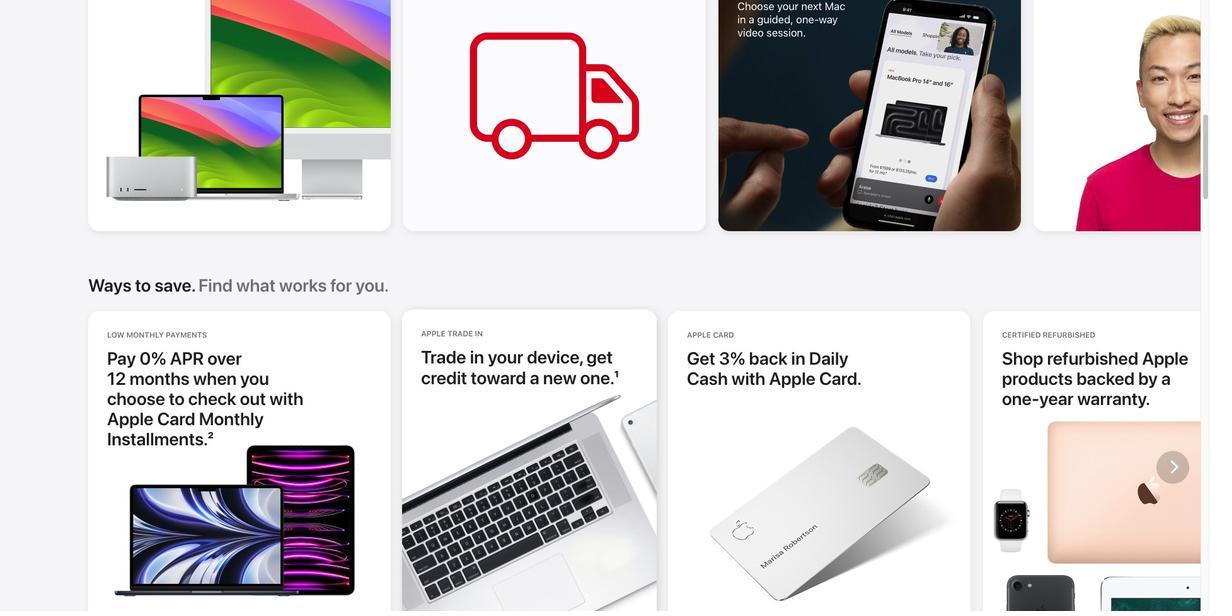 Task type: describe. For each thing, give the bounding box(es) containing it.
with inside pay 0% apr over 12 months when you choose to check out with apple card monthly installments.²
[[270, 388, 304, 410]]

get 3% back in daily cash with apple card.
[[687, 348, 862, 390]]

installments.²
[[107, 429, 214, 450]]

the outline of a red delivery truck. image
[[404, 0, 706, 231]]

low monthly payments
[[107, 331, 207, 340]]

with inside get 3% back in daily cash with apple card.
[[732, 368, 766, 390]]

refurbished
[[1048, 348, 1139, 369]]

apple for apple card
[[687, 331, 711, 340]]

for
[[331, 275, 352, 296]]

you
[[240, 368, 269, 390]]

video
[[738, 26, 764, 39]]

what
[[236, 275, 276, 296]]

apple inside pay 0% apr over 12 months when you choose to check out with apple card monthly installments.²
[[107, 408, 154, 430]]

apple inside shop refurbished apple products backed by a one‑year warranty.
[[1143, 348, 1189, 369]]

apr
[[170, 348, 204, 369]]

pay 0% apr over 12 months when you choose to check out with apple card monthly installments.²
[[107, 348, 304, 450]]

products
[[1003, 368, 1074, 390]]

in inside the trade in your device, get credit toward a new one.¹
[[470, 347, 485, 368]]

daily
[[810, 348, 849, 369]]

one‑year
[[1003, 388, 1074, 410]]

a inside shop refurbished apple products backed by a one‑year warranty.
[[1162, 368, 1172, 390]]

by
[[1139, 368, 1158, 390]]

3%
[[720, 348, 746, 369]]

new
[[543, 367, 577, 389]]

apple for apple trade in
[[421, 330, 446, 339]]

back
[[750, 348, 788, 369]]

in
[[475, 330, 483, 339]]

trade
[[448, 330, 473, 339]]

when
[[193, 368, 237, 390]]

guided,
[[757, 13, 794, 26]]

trade in your device, get credit toward a new one.¹
[[421, 347, 619, 389]]

shopping guides list
[[0, 0, 1211, 257]]

apple card
[[687, 331, 735, 340]]

pay
[[107, 348, 136, 369]]

a inside in a guided, one-way video session.
[[749, 13, 755, 26]]

backed
[[1077, 368, 1135, 390]]

choose
[[107, 388, 165, 410]]

trade in your device, get credit toward a new one.¹ button
[[421, 347, 638, 389]]

get
[[587, 347, 613, 368]]

card
[[157, 408, 196, 430]]

find
[[199, 275, 233, 296]]

a inside the trade in your device, get credit toward a new one.¹
[[530, 367, 540, 389]]

cash
[[687, 368, 728, 390]]



Task type: locate. For each thing, give the bounding box(es) containing it.
1 horizontal spatial to
[[169, 388, 185, 410]]

way
[[819, 13, 838, 26]]

12 months
[[107, 368, 190, 390]]

to left 'check'
[[169, 388, 185, 410]]

a
[[749, 13, 755, 26], [530, 367, 540, 389], [1162, 368, 1172, 390]]

in a guided, one-way video session.
[[738, 13, 838, 39]]

1 horizontal spatial a
[[749, 13, 755, 26]]

0 horizontal spatial apple
[[421, 330, 446, 339]]

0 horizontal spatial to
[[135, 275, 151, 296]]

your
[[488, 347, 524, 368]]

to
[[135, 275, 151, 296], [169, 388, 185, 410]]

in
[[738, 13, 746, 26], [470, 347, 485, 368], [792, 348, 806, 369]]

apple down 12 months
[[107, 408, 154, 430]]

warranty.
[[1078, 388, 1151, 410]]

1 horizontal spatial in
[[738, 13, 746, 26]]

save.
[[155, 275, 196, 296]]

1 horizontal spatial with
[[732, 368, 766, 390]]

one-
[[797, 13, 819, 26]]

0 horizontal spatial apple
[[107, 408, 154, 430]]

payments
[[166, 331, 207, 340]]

apple up trade
[[421, 330, 446, 339]]

0 vertical spatial to
[[135, 275, 151, 296]]

2 horizontal spatial apple
[[1143, 348, 1189, 369]]

apple
[[421, 330, 446, 339], [687, 331, 711, 340]]

one.¹
[[581, 367, 619, 389]]

1 horizontal spatial apple
[[687, 331, 711, 340]]

session.
[[767, 26, 806, 39]]

2 horizontal spatial a
[[1162, 368, 1172, 390]]

a right by
[[1162, 368, 1172, 390]]

a left new
[[530, 367, 540, 389]]

you.
[[356, 275, 389, 296]]

get 3% back in daily cash with apple card. button
[[687, 348, 902, 390]]

1 horizontal spatial apple
[[770, 368, 816, 390]]

works
[[279, 275, 327, 296]]

shop refurbished apple products backed by a one‑year warranty. link
[[1003, 348, 1211, 410]]

apple
[[1143, 348, 1189, 369], [770, 368, 816, 390], [107, 408, 154, 430]]

certified refurbished
[[1003, 331, 1096, 340]]

monthly
[[126, 331, 164, 340]]

certified
[[1003, 331, 1041, 340]]

in up video
[[738, 13, 746, 26]]

toward
[[471, 367, 527, 389]]

card
[[713, 331, 735, 340]]

shop
[[1003, 348, 1044, 369]]

1 vertical spatial to
[[169, 388, 185, 410]]

get
[[687, 348, 716, 369]]

with right out
[[270, 388, 304, 410]]

apple left "card."
[[770, 368, 816, 390]]

shop refurbished apple products backed by a one‑year warranty.
[[1003, 348, 1189, 410]]

0 horizontal spatial in
[[470, 347, 485, 368]]

low
[[107, 331, 124, 340]]

with
[[732, 368, 766, 390], [270, 388, 304, 410]]

2 horizontal spatial in
[[792, 348, 806, 369]]

0 horizontal spatial with
[[270, 388, 304, 410]]

check
[[188, 388, 236, 410]]

device,
[[527, 347, 583, 368]]

ways to save list
[[0, 305, 1211, 612]]

a up video
[[749, 13, 755, 26]]

credit
[[421, 367, 467, 389]]

apple inside get 3% back in daily cash with apple card.
[[770, 368, 816, 390]]

ways to save. find what works for you.
[[88, 275, 389, 296]]

ways
[[88, 275, 132, 296]]

to left save.
[[135, 275, 151, 296]]

monthly
[[199, 408, 264, 430]]

apple trade in
[[421, 330, 483, 339]]

over
[[208, 348, 242, 369]]

apple right backed
[[1143, 348, 1189, 369]]

out
[[240, 388, 266, 410]]

with right cash
[[732, 368, 766, 390]]

in inside get 3% back in daily cash with apple card.
[[792, 348, 806, 369]]

0%
[[140, 348, 166, 369]]

in inside in a guided, one-way video session.
[[738, 13, 746, 26]]

trade
[[421, 347, 467, 368]]

in right back
[[792, 348, 806, 369]]

to inside pay 0% apr over 12 months when you choose to check out with apple card monthly installments.²
[[169, 388, 185, 410]]

apple up 'get'
[[687, 331, 711, 340]]

0 horizontal spatial a
[[530, 367, 540, 389]]

pay 0% apr over 12 months when you choose to check out with apple card monthly installments.² button
[[107, 348, 322, 450]]

card.
[[820, 368, 862, 390]]

in down in in the left of the page
[[470, 347, 485, 368]]

refurbished
[[1043, 331, 1096, 340]]



Task type: vqa. For each thing, say whether or not it's contained in the screenshot.
Shapes
no



